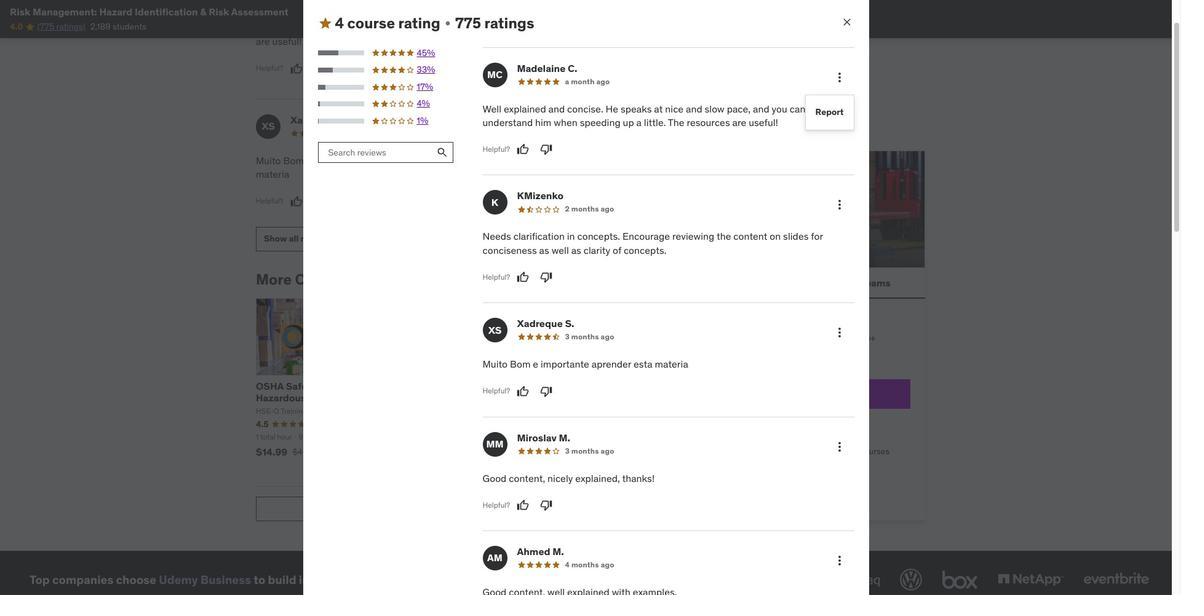 Task type: vqa. For each thing, say whether or not it's contained in the screenshot.
conciseness
yes



Task type: locate. For each thing, give the bounding box(es) containing it.
for
[[620, 8, 632, 20], [811, 230, 823, 243], [831, 346, 842, 357]]

25,000+ up your
[[842, 334, 876, 345]]

0 vertical spatial 25,000+
[[842, 334, 876, 345]]

hse-q training international link
[[376, 270, 577, 289]]

1 horizontal spatial this
[[815, 245, 832, 258]]

xs for mark review by miroslav m. as unhelpful icon to the bottom
[[488, 324, 502, 336]]

1 vertical spatial useful!
[[749, 116, 778, 129]]

0 vertical spatial muito
[[256, 154, 281, 167]]

mark review by madelaine c. as unhelpful image
[[313, 63, 326, 75]]

0 horizontal spatial hour
[[277, 432, 292, 441]]

risk management: hazard identification & risk assessment
[[10, 6, 289, 18]]

bom inside muito bom e importante aprender esta materia
[[283, 154, 304, 167]]

total down bbs
[[554, 432, 569, 441]]

miroslav
[[516, 114, 555, 126], [517, 432, 557, 444]]

mm for mark review by miroslav m. as unhelpful icon to the bottom's mark review by miroslav m. as helpful image
[[486, 438, 504, 450]]

helpful? left mark review by kmizenko as helpful 'icon' on the top of page
[[483, 272, 510, 282]]

0 vertical spatial xadreque s.
[[290, 114, 348, 126]]

0 horizontal spatial mark review by madelaine c. as helpful image
[[290, 63, 302, 75]]

1 vertical spatial reviewing
[[672, 230, 714, 243]]

1 vertical spatial udemy
[[790, 388, 823, 400]]

helpful? up am on the bottom left of page
[[483, 500, 510, 510]]

are
[[256, 35, 270, 48], [732, 116, 746, 129]]

top‑rated
[[731, 346, 768, 357]]

well up madelaine c.
[[550, 22, 567, 34]]

in
[[565, 0, 573, 6], [567, 230, 575, 243]]

1 vertical spatial explained
[[504, 102, 546, 115]]

when down assessment
[[275, 22, 298, 34]]

beginner
[[487, 432, 517, 441]]

1 horizontal spatial you
[[772, 102, 787, 115]]

m. right ahmed
[[553, 546, 564, 558]]

$49.99
[[292, 447, 320, 458]]

0 horizontal spatial him
[[256, 22, 272, 34]]

clarity down 2 months ago
[[584, 244, 610, 256]]

nicely down miroslav m. 3 months ago
[[546, 154, 571, 167]]

to right subscribe in the right bottom of the page
[[771, 334, 779, 345]]

lectures
[[305, 432, 331, 441]]

bom
[[283, 154, 304, 167], [510, 358, 531, 370]]

1 horizontal spatial bom
[[510, 358, 531, 370]]

1 vertical spatial speaks
[[621, 102, 652, 115]]

hse- inside osha safety training: hazardous materials hse-q training international
[[256, 407, 274, 416]]

courses left your
[[799, 346, 829, 357]]

3 months ago up based
[[565, 332, 614, 342]]

Search reviews text field
[[318, 142, 432, 163]]

udemy up organization.
[[770, 346, 797, 357]]

0 vertical spatial business
[[825, 388, 868, 400]]

nicely for mark review by miroslav m. as unhelpful icon to the bottom
[[548, 472, 573, 484]]

assessment
[[231, 6, 289, 18]]

this
[[815, 245, 832, 258], [781, 334, 795, 345]]

organization.
[[731, 358, 780, 369]]

& inside basics of health, safety & environment management system
[[518, 380, 524, 392]]

mark review by xadreque s. as unhelpful image
[[540, 385, 552, 398]]

0 vertical spatial in-
[[816, 446, 826, 457]]

& left mark review by xadreque s. as unhelpful image
[[518, 380, 524, 392]]

good content, nicely explained, thanks! for mark review by miroslav m. as unhelpful icon to the bottom
[[483, 472, 655, 484]]

speeding down a month ago
[[580, 116, 621, 129]]

preview this course button
[[716, 151, 925, 268]]

risk up 4.0
[[10, 6, 30, 18]]

hse- down environment
[[403, 407, 420, 416]]

1 down bbs
[[550, 432, 552, 441]]

clarity up a month ago
[[582, 22, 609, 34]]

0 vertical spatial explained,
[[574, 154, 618, 167]]

demand right fresh
[[826, 446, 857, 457]]

0 vertical spatial 4
[[335, 13, 344, 32]]

miroslav for miroslav m. 3 months ago
[[516, 114, 555, 126]]

still
[[378, 8, 393, 20], [808, 102, 823, 115]]

miroslav inside miroslav m. 3 months ago
[[516, 114, 555, 126]]

as down 2 months ago
[[571, 244, 581, 256]]

q training inside osha safety training: hazardous materials hse-q training international
[[274, 407, 307, 416]]

ago inside miroslav m. 3 months ago
[[599, 128, 613, 138]]

teams button
[[826, 268, 925, 298]]

mark review by madelaine c. as helpful image
[[290, 63, 302, 75], [517, 144, 529, 156]]

4
[[335, 13, 344, 32], [565, 560, 570, 570]]

international
[[487, 270, 577, 289], [309, 407, 350, 416], [455, 407, 497, 416]]

mm down mc
[[485, 120, 502, 132]]

months for miroslav m.
[[571, 446, 599, 456]]

muito
[[256, 154, 281, 167], [483, 358, 508, 370]]

safety left mark review by xadreque s. as helpful icon
[[485, 380, 515, 392]]

1 safety from the left
[[286, 380, 316, 392]]

conciseness up mc
[[481, 22, 535, 34]]

ago for madelaine c.
[[596, 77, 610, 86]]

bom for the top mark review by miroslav m. as unhelpful icon
[[283, 154, 304, 167]]

muito bom e importante aprender esta materia up mark review by xadreque s. as helpful image
[[256, 154, 426, 180]]

abuse
[[474, 504, 499, 515]]

ago for ahmed m.
[[601, 560, 614, 570]]

fresh
[[786, 446, 806, 457]]

this right subscribe in the right bottom of the page
[[781, 334, 795, 345]]

hazardous
[[256, 392, 306, 404]]

mark review by miroslav m. as helpful image
[[515, 182, 528, 194], [517, 499, 529, 512]]

2 1 from the left
[[550, 432, 552, 441]]

report abuse button
[[256, 497, 687, 522]]

1 total from the left
[[260, 432, 275, 441]]

1 horizontal spatial 4
[[565, 560, 570, 570]]

0 horizontal spatial &
[[200, 6, 206, 18]]

0 horizontal spatial resources
[[407, 22, 451, 34]]

report left abuse
[[444, 504, 472, 515]]

ago for xadreque s.
[[601, 332, 614, 342]]

k
[[491, 196, 498, 208]]

0 vertical spatial to
[[771, 334, 779, 345]]

mark review by kmizenko as unhelpful image
[[540, 271, 552, 284]]

udemy inside subscribe to this course and 25,000+ top‑rated udemy courses for your organization.
[[770, 346, 797, 357]]

1 horizontal spatial report
[[815, 107, 844, 118]]

0 vertical spatial s.
[[338, 114, 348, 126]]

0 horizontal spatial are
[[256, 35, 270, 48]]

nicely for the top mark review by miroslav m. as unhelpful icon
[[546, 154, 571, 167]]

1 horizontal spatial slides
[[783, 230, 809, 243]]

months
[[345, 128, 372, 138], [570, 128, 597, 138], [571, 204, 599, 214], [571, 332, 599, 342], [571, 446, 599, 456], [571, 560, 599, 570]]

m. inside miroslav m. 3 months ago
[[557, 114, 569, 126]]

hour inside 1 total hour $14.99 $59.99
[[571, 432, 586, 441]]

0 vertical spatial materia
[[256, 168, 289, 180]]

the
[[389, 22, 405, 34], [668, 116, 684, 129]]

good content, nicely explained, thanks! for the top mark review by miroslav m. as unhelpful icon
[[481, 154, 653, 167]]

e for mark review by miroslav m. as unhelpful icon to the bottom
[[533, 358, 538, 370]]

content,
[[507, 154, 544, 167], [509, 472, 545, 484]]

e for the top mark review by miroslav m. as unhelpful icon
[[306, 154, 312, 167]]

materials
[[308, 392, 352, 404]]

mark review by miroslav m. as unhelpful image down mark review by madelaine c. as unhelpful image
[[539, 182, 551, 194]]

and
[[322, 0, 338, 6], [256, 8, 272, 20], [323, 8, 339, 20], [548, 102, 565, 115], [686, 102, 702, 115], [753, 102, 769, 115], [826, 334, 840, 345]]

box image
[[939, 567, 981, 594]]

0 horizontal spatial slow
[[275, 8, 295, 20]]

as
[[538, 22, 548, 34], [570, 22, 580, 34], [539, 244, 549, 256], [571, 244, 581, 256]]

explained, down miroslav m. 3 months ago
[[574, 154, 618, 167]]

xs
[[262, 120, 275, 132], [488, 324, 502, 336]]

s. for mark review by miroslav m. as unhelpful icon to the bottom
[[565, 318, 574, 330]]

content, for mark review by miroslav m. as unhelpful icon to the bottom's mark review by miroslav m. as helpful image
[[509, 472, 545, 484]]

0 vertical spatial mark review by miroslav m. as helpful image
[[515, 182, 528, 194]]

1 horizontal spatial to
[[771, 334, 779, 345]]

1 vertical spatial mark review by madelaine c. as helpful image
[[517, 144, 529, 156]]

0 vertical spatial xs
[[262, 120, 275, 132]]

esta up successful at the bottom right of page
[[634, 358, 652, 370]]

mark review by madelaine c. as unhelpful image
[[540, 144, 552, 156]]

1 horizontal spatial xs
[[488, 324, 502, 336]]

1 vertical spatial bom
[[510, 358, 531, 370]]

explained,
[[574, 154, 618, 167], [575, 472, 620, 484]]

identification
[[135, 6, 198, 18]]

1 for 1 total hour
[[256, 432, 259, 441]]

risk left assessment
[[209, 6, 229, 18]]

0 horizontal spatial little.
[[365, 22, 387, 34]]

1 1 from the left
[[256, 432, 259, 441]]

e inside muito bom e importante aprender esta materia
[[306, 154, 312, 167]]

demand
[[826, 446, 857, 457], [314, 573, 360, 587]]

well
[[550, 22, 567, 34], [552, 244, 569, 256]]

0 vertical spatial good content, nicely explained, thanks!
[[481, 154, 653, 167]]

0 vertical spatial are
[[256, 35, 270, 48]]

2 months ago
[[565, 204, 614, 214]]

0 horizontal spatial you
[[342, 8, 357, 20]]

m. for miroslav m.
[[559, 432, 570, 444]]

2 risk from the left
[[209, 6, 229, 18]]

show
[[264, 233, 287, 244]]

udemy right the choose
[[159, 573, 198, 587]]

3 months ago up search reviews text box
[[338, 128, 388, 138]]

1 vertical spatial m.
[[559, 432, 570, 444]]

good up k
[[481, 154, 505, 167]]

months for xadreque s.
[[571, 332, 599, 342]]

importante
[[314, 154, 363, 167], [541, 358, 589, 370]]

0 vertical spatial for
[[620, 8, 632, 20]]

can up 45% button
[[360, 8, 376, 20]]

course inside button
[[835, 245, 866, 258]]

1 horizontal spatial safety
[[485, 380, 515, 392]]

$14.99 inside 1 total hour $14.99 $59.99
[[550, 446, 581, 459]]

content, down miroslav m.
[[509, 472, 545, 484]]

course
[[347, 13, 395, 32], [835, 245, 866, 258], [797, 334, 823, 345]]

muito bom e importante aprender esta materia for mark review by miroslav m. as unhelpful icon to the bottom
[[483, 358, 688, 370]]

report down additional actions for review by madelaine c. icon on the top of page
[[815, 107, 844, 118]]

total
[[260, 432, 275, 441], [554, 432, 569, 441]]

0 vertical spatial xadreque
[[290, 114, 336, 126]]

understand down mc
[[483, 116, 533, 129]]

1 vertical spatial nicely
[[548, 472, 573, 484]]

1 risk from the left
[[10, 6, 30, 18]]

slow
[[275, 8, 295, 20], [705, 102, 725, 115]]

explained up medium icon at the left top of page
[[277, 0, 319, 6]]

business left build
[[201, 573, 251, 587]]

safety inside the behavior based safety :implementing a successful bbs program
[[625, 380, 655, 392]]

well up mark review by kmizenko as unhelpful "image" on the top left
[[552, 244, 569, 256]]

0 horizontal spatial in-
[[299, 573, 314, 587]]

2 hour from the left
[[571, 432, 586, 441]]

importante for mark review by miroslav m. as unhelpful icon to the bottom
[[541, 358, 589, 370]]

xadreque s.
[[290, 114, 348, 126], [517, 318, 574, 330]]

1 horizontal spatial 1
[[550, 432, 552, 441]]

him
[[256, 22, 272, 34], [535, 116, 551, 129]]

as up mark review by kmizenko as unhelpful "image" on the top left
[[539, 244, 549, 256]]

good
[[481, 154, 505, 167], [483, 472, 507, 484]]

speaks
[[394, 0, 425, 6], [621, 102, 652, 115]]

understand
[[396, 8, 446, 20], [483, 116, 533, 129]]

international inside osha safety training: hazardous materials hse-q training international
[[309, 407, 350, 416]]

0 horizontal spatial this
[[781, 334, 795, 345]]

can left report button
[[790, 102, 806, 115]]

speeding up mark review by madelaine c. as unhelpful icon
[[301, 22, 341, 34]]

ago for miroslav m.
[[601, 446, 614, 456]]

build
[[268, 573, 296, 587]]

(775 ratings)
[[37, 21, 85, 32]]

esta
[[407, 154, 426, 167], [634, 358, 652, 370]]

4.0
[[10, 21, 23, 32]]

0 vertical spatial nice
[[438, 0, 457, 6]]

0 vertical spatial when
[[275, 22, 298, 34]]

he down a month ago
[[606, 102, 618, 115]]

0 vertical spatial this
[[815, 245, 832, 258]]

courses right additional actions for review by miroslav m. image
[[860, 446, 890, 457]]

udemy
[[770, 346, 797, 357], [790, 388, 823, 400], [159, 573, 198, 587]]

2 total from the left
[[554, 432, 569, 441]]

helpful? up k
[[481, 183, 509, 192]]

reviewing
[[481, 8, 523, 20], [672, 230, 714, 243]]

medium image
[[318, 16, 333, 31]]

xadreque s. down mark review by kmizenko as unhelpful "image" on the top left
[[517, 318, 574, 330]]

him down assessment
[[256, 22, 272, 34]]

4 months ago
[[565, 560, 614, 570]]

esta inside muito bom e importante aprender esta materia
[[407, 154, 426, 167]]

1 horizontal spatial reviewing
[[672, 230, 714, 243]]

courses inside subscribe to this course and 25,000+ top‑rated udemy courses for your organization.
[[799, 346, 829, 357]]

0 vertical spatial slow
[[275, 8, 295, 20]]

1 vertical spatial for
[[811, 230, 823, 243]]

17% button
[[318, 81, 454, 93]]

m.
[[557, 114, 569, 126], [559, 432, 570, 444], [553, 546, 564, 558]]

1 horizontal spatial mark review by madelaine c. as helpful image
[[517, 144, 529, 156]]

3 down a month ago
[[564, 128, 568, 138]]

m. down bbs
[[559, 432, 570, 444]]

report inside button
[[444, 504, 472, 515]]

mark review by xadreque s. as helpful image
[[290, 195, 302, 208]]

safety right osha
[[286, 380, 316, 392]]

muito for the top mark review by miroslav m. as unhelpful icon
[[256, 154, 281, 167]]

3 months ago
[[338, 128, 388, 138], [565, 332, 614, 342], [565, 446, 614, 456]]

companies
[[52, 573, 113, 587]]

xadreque s. down mark review by madelaine c. as unhelpful icon
[[290, 114, 348, 126]]

0 horizontal spatial business
[[201, 573, 251, 587]]

9 lectures
[[299, 432, 331, 441]]

udemy right the try
[[790, 388, 823, 400]]

needs down k
[[483, 230, 511, 243]]

0 vertical spatial the
[[525, 8, 540, 20]]

muito bom e importante aprender esta materia for the top mark review by miroslav m. as unhelpful icon
[[256, 154, 426, 180]]

25,000+
[[842, 334, 876, 345], [751, 446, 784, 457]]

1% button
[[318, 115, 454, 127]]

explained, for the top mark review by miroslav m. as unhelpful icon
[[574, 154, 618, 167]]

0 vertical spatial speaks
[[394, 0, 425, 6]]

1 vertical spatial importante
[[541, 358, 589, 370]]

him up mark review by madelaine c. as unhelpful image
[[535, 116, 551, 129]]

aprender
[[365, 154, 405, 167], [592, 358, 631, 370]]

miroslav up mark review by madelaine c. as unhelpful image
[[516, 114, 555, 126]]

course left additional actions for review by xadreque s. icon
[[797, 334, 823, 345]]

xadreque down mark review by kmizenko as unhelpful "image" on the top left
[[517, 318, 563, 330]]

good content, nicely explained, thanks! down miroslav m. 3 months ago
[[481, 154, 653, 167]]

clarification down "kmizenko"
[[513, 230, 565, 243]]

concise. up 4 course rating
[[341, 0, 377, 6]]

1 horizontal spatial esta
[[634, 358, 652, 370]]

25,000+ left fresh
[[751, 446, 784, 457]]

importante for the top mark review by miroslav m. as unhelpful icon
[[314, 154, 363, 167]]

3 safety from the left
[[625, 380, 655, 392]]

1 down 4.5
[[256, 432, 259, 441]]

1 horizontal spatial concise.
[[567, 102, 603, 115]]

hse- up 4.5
[[256, 407, 274, 416]]

helpful? for the top mark review by miroslav m. as unhelpful icon
[[481, 183, 509, 192]]

2 safety from the left
[[485, 380, 515, 392]]

1 horizontal spatial risk
[[209, 6, 229, 18]]

successful
[[628, 392, 680, 404]]

volkswagen image
[[898, 567, 925, 594]]

aprender inside muito bom e importante aprender esta materia
[[365, 154, 405, 167]]

m. down a month ago
[[557, 114, 569, 126]]

1 vertical spatial understand
[[483, 116, 533, 129]]

0 horizontal spatial up
[[344, 22, 355, 34]]

0 horizontal spatial still
[[378, 8, 393, 20]]

content, up "kmizenko"
[[507, 154, 544, 167]]

0 horizontal spatial the
[[389, 22, 405, 34]]

1 vertical spatial content
[[733, 230, 767, 243]]

0 vertical spatial well explained and concise. he speaks at nice and slow pace, and you can still understand him when speeding up a little. the resources are useful!
[[256, 0, 457, 48]]

helpful? left mark review by madelaine c. as unhelpful icon
[[256, 64, 283, 73]]

business down your
[[825, 388, 868, 400]]

1 horizontal spatial hour
[[571, 432, 586, 441]]

0 vertical spatial mark review by miroslav m. as unhelpful image
[[539, 182, 551, 194]]

safety inside basics of health, safety & environment management system
[[485, 380, 515, 392]]

good content, nicely explained, thanks!
[[481, 154, 653, 167], [483, 472, 655, 484]]

am
[[487, 552, 503, 564]]

xs for the top mark review by miroslav m. as unhelpful icon
[[262, 120, 275, 132]]

explained down the madelaine
[[504, 102, 546, 115]]

thanks!
[[621, 154, 653, 167], [622, 472, 655, 484]]

0 vertical spatial he
[[379, 0, 392, 6]]

1 horizontal spatial s.
[[565, 318, 574, 330]]

$14.99 down miroslav m.
[[550, 446, 581, 459]]

mark review by miroslav m. as unhelpful image
[[539, 182, 551, 194], [540, 499, 552, 512]]

materia inside muito bom e importante aprender esta materia
[[256, 168, 289, 180]]

0 vertical spatial 3 months ago
[[338, 128, 388, 138]]

45%
[[417, 47, 435, 58]]

esta left submit search image
[[407, 154, 426, 167]]

nicely down 1 total hour $14.99 $59.99
[[548, 472, 573, 484]]

$14.99 down 1 total hour
[[256, 446, 287, 459]]

xadreque s. for the top mark review by miroslav m. as unhelpful icon
[[290, 114, 348, 126]]

1 horizontal spatial xadreque s.
[[517, 318, 574, 330]]

m. for ahmed m.
[[553, 546, 564, 558]]

hour down the program
[[571, 432, 586, 441]]

1 vertical spatial this
[[781, 334, 795, 345]]

this right preview at the right of page
[[815, 245, 832, 258]]

0 horizontal spatial demand
[[314, 573, 360, 587]]

muito inside muito bom e importante aprender esta materia
[[256, 154, 281, 167]]

good up abuse
[[483, 472, 507, 484]]

0 vertical spatial pace,
[[297, 8, 321, 20]]

thanks! for the top mark review by miroslav m. as unhelpful icon
[[621, 154, 653, 167]]

total inside 1 total hour $14.99 $59.99
[[554, 432, 569, 441]]

bom up mark review by xadreque s. as helpful image
[[283, 154, 304, 167]]

xadreque down mark review by madelaine c. as unhelpful icon
[[290, 114, 336, 126]]

0 horizontal spatial report
[[444, 504, 472, 515]]

demand left career
[[314, 573, 360, 587]]

total for 1 total hour $14.99 $59.99
[[554, 432, 569, 441]]

muito for mark review by miroslav m. as unhelpful icon to the bottom
[[483, 358, 508, 370]]

25,000+ fresh & in-demand courses
[[751, 446, 890, 457]]

ago
[[596, 77, 610, 86], [374, 128, 388, 138], [599, 128, 613, 138], [601, 204, 614, 214], [601, 332, 614, 342], [601, 446, 614, 456], [601, 560, 614, 570]]

understand up "45%"
[[396, 8, 446, 20]]

mark review by madelaine c. as helpful image for mark review by madelaine c. as unhelpful icon
[[290, 63, 302, 75]]

nice
[[438, 0, 457, 6], [665, 102, 684, 115]]

helpful? left mark review by madelaine c. as unhelpful image
[[483, 145, 510, 154]]

9
[[299, 432, 303, 441]]

osha safety training: hazardous materials hse-q training international
[[256, 380, 359, 416]]

months inside miroslav m. 3 months ago
[[570, 128, 597, 138]]

show all reviews
[[264, 233, 332, 244]]

hse- right by
[[376, 270, 412, 289]]

0 vertical spatial on
[[578, 8, 590, 20]]

concise. down a month ago
[[567, 102, 603, 115]]

1 vertical spatial explained,
[[575, 472, 620, 484]]

total for 1 total hour
[[260, 432, 275, 441]]

1 inside 1 total hour $14.99 $59.99
[[550, 432, 552, 441]]

you right medium icon at the left top of page
[[342, 8, 357, 20]]

additional actions for review by kmizenko image
[[832, 198, 847, 212]]

s. for the top mark review by miroslav m. as unhelpful icon
[[338, 114, 348, 126]]

clarity
[[582, 22, 609, 34], [584, 244, 610, 256]]

total down 4.5
[[260, 432, 275, 441]]

1 vertical spatial little.
[[644, 116, 666, 129]]

to left build
[[254, 573, 265, 587]]

aprender down 1% button
[[365, 154, 405, 167]]

when down month
[[554, 116, 578, 129]]

mark review by miroslav m. as helpful image for the top mark review by miroslav m. as unhelpful icon
[[515, 182, 528, 194]]

1 vertical spatial in-
[[299, 573, 314, 587]]

1 vertical spatial course
[[835, 245, 866, 258]]

miroslav down bbs
[[517, 432, 557, 444]]

materia for the top mark review by miroslav m. as unhelpful icon
[[256, 168, 289, 180]]

a inside the behavior based safety :implementing a successful bbs program
[[620, 392, 626, 404]]

1 vertical spatial muito
[[483, 358, 508, 370]]

& for identification
[[200, 6, 206, 18]]

your
[[844, 346, 860, 357]]

conciseness up mark review by kmizenko as helpful 'icon' on the top of page
[[483, 244, 537, 256]]

1 hour from the left
[[277, 432, 292, 441]]

1 horizontal spatial business
[[825, 388, 868, 400]]

2 $14.99 from the left
[[550, 446, 581, 459]]

in- right build
[[299, 573, 314, 587]]

1 vertical spatial xs
[[488, 324, 502, 336]]

1 horizontal spatial speeding
[[580, 116, 621, 129]]

little.
[[365, 22, 387, 34], [644, 116, 666, 129]]

muito bom e importante aprender esta materia up behavior
[[483, 358, 688, 370]]

months for ahmed m.
[[571, 560, 599, 570]]

preview
[[775, 245, 812, 258]]

& right fresh
[[808, 446, 813, 457]]

0 horizontal spatial well explained and concise. he speaks at nice and slow pace, and you can still understand him when speeding up a little. the resources are useful!
[[256, 0, 457, 48]]



Task type: describe. For each thing, give the bounding box(es) containing it.
all
[[289, 233, 299, 244]]

xadreque for mark review by miroslav m. as unhelpful icon to the bottom
[[517, 318, 563, 330]]

bbs
[[550, 404, 570, 416]]

775
[[455, 13, 481, 32]]

0 horizontal spatial to
[[254, 573, 265, 587]]

helpful? for mark review by madelaine c. as unhelpful icon
[[256, 64, 283, 73]]

additional actions for review by miroslav m. image
[[832, 440, 847, 454]]

1 vertical spatial well explained and concise. he speaks at nice and slow pace, and you can still understand him when speeding up a little. the resources are useful!
[[483, 102, 823, 129]]

1 vertical spatial you
[[772, 102, 787, 115]]

1 vertical spatial of
[[613, 244, 621, 256]]

0 vertical spatial clarity
[[582, 22, 609, 34]]

report abuse
[[444, 504, 499, 515]]

0 vertical spatial speeding
[[301, 22, 341, 34]]

1 horizontal spatial nice
[[665, 102, 684, 115]]

0 vertical spatial in
[[565, 0, 573, 6]]

hazard
[[99, 6, 132, 18]]

report for report abuse
[[444, 504, 472, 515]]

:implementing
[[550, 392, 618, 404]]

1 horizontal spatial courses
[[860, 446, 890, 457]]

0 vertical spatial conciseness
[[481, 22, 535, 34]]

teams
[[861, 277, 891, 289]]

0 vertical spatial content
[[542, 8, 576, 20]]

1 horizontal spatial in-
[[816, 446, 826, 457]]

0 vertical spatial encourage
[[621, 0, 668, 6]]

1 horizontal spatial understand
[[483, 116, 533, 129]]

$59.99
[[586, 447, 614, 458]]

1 vertical spatial needs
[[483, 230, 511, 243]]

0 horizontal spatial the
[[525, 8, 540, 20]]

safety inside osha safety training: hazardous materials hse-q training international
[[286, 380, 316, 392]]

1 horizontal spatial are
[[732, 116, 746, 129]]

ratings
[[484, 13, 534, 32]]

show all reviews button
[[256, 227, 340, 251]]

ahmed m.
[[517, 546, 564, 558]]

1%
[[417, 115, 428, 126]]

mark review by madelaine c. as helpful image for mark review by madelaine c. as unhelpful image
[[517, 144, 529, 156]]

1 vertical spatial conciseness
[[483, 244, 537, 256]]

25,000+ inside subscribe to this course and 25,000+ top‑rated udemy courses for your organization.
[[842, 334, 876, 345]]

3 down miroslav m.
[[565, 446, 570, 456]]

1 horizontal spatial can
[[790, 102, 806, 115]]

1 vertical spatial speeding
[[580, 116, 621, 129]]

1 vertical spatial needs clarification in concepts. encourage reviewing the content on slides for conciseness as well as clarity of concepts.
[[483, 230, 823, 256]]

additional actions for review by xadreque s. image
[[832, 326, 847, 340]]

top companies choose udemy business to build in-demand career skills.
[[30, 573, 432, 587]]

1 vertical spatial encourage
[[623, 230, 670, 243]]

1 vertical spatial he
[[606, 102, 618, 115]]

based
[[593, 380, 622, 392]]

reviews
[[301, 233, 332, 244]]

system
[[403, 404, 438, 416]]

environment
[[403, 392, 463, 404]]

xsmall image
[[443, 19, 453, 28]]

2 vertical spatial udemy
[[159, 573, 198, 587]]

osha safety training: hazardous materials link
[[256, 380, 359, 404]]

0 horizontal spatial speaks
[[394, 0, 425, 6]]

as right 'ratings'
[[538, 22, 548, 34]]

hse-q training international
[[403, 407, 497, 416]]

1 vertical spatial clarification
[[513, 230, 565, 243]]

courses
[[295, 270, 352, 289]]

2 vertical spatial &
[[808, 446, 813, 457]]

1 vertical spatial concise.
[[567, 102, 603, 115]]

good for mark review by miroslav m. as helpful image related to the top mark review by miroslav m. as unhelpful icon
[[481, 154, 505, 167]]

additional actions for review by madelaine c. image
[[832, 70, 847, 85]]

1 vertical spatial mark review by miroslav m. as unhelpful image
[[540, 499, 552, 512]]

more
[[256, 270, 292, 289]]

1 vertical spatial business
[[201, 573, 251, 587]]

m. for miroslav m. 3 months ago
[[557, 114, 569, 126]]

management
[[465, 392, 527, 404]]

0 vertical spatial needs clarification in concepts. encourage reviewing the content on slides for conciseness as well as clarity of concepts.
[[481, 0, 668, 34]]

subscribe to this course and 25,000+ top‑rated udemy courses for your organization.
[[731, 334, 876, 369]]

0 vertical spatial of
[[611, 22, 620, 34]]

miroslav for miroslav m.
[[517, 432, 557, 444]]

1 horizontal spatial speaks
[[621, 102, 652, 115]]

0 horizontal spatial 25,000+
[[751, 446, 784, 457]]

basics of health, safety & environment management system
[[403, 380, 527, 416]]

0 vertical spatial little.
[[365, 22, 387, 34]]

xadreque for the top mark review by miroslav m. as unhelpful icon
[[290, 114, 336, 126]]

1 total hour $14.99 $59.99
[[550, 432, 614, 459]]

0 vertical spatial well
[[550, 22, 567, 34]]

33% button
[[318, 64, 454, 76]]

osha
[[256, 380, 284, 392]]

months for kmizenko
[[571, 204, 599, 214]]

& for safety
[[518, 380, 524, 392]]

$14.99 $49.99
[[256, 446, 320, 459]]

esta for the top mark review by miroslav m. as unhelpful icon
[[407, 154, 426, 167]]

1 vertical spatial well
[[552, 244, 569, 256]]

1 horizontal spatial demand
[[826, 446, 857, 457]]

aprender for mark review by miroslav m. as helpful image related to the top mark review by miroslav m. as unhelpful icon
[[365, 154, 405, 167]]

1 vertical spatial when
[[554, 116, 578, 129]]

materia for mark review by miroslav m. as unhelpful icon to the bottom
[[655, 358, 688, 370]]

esta for mark review by miroslav m. as unhelpful icon to the bottom
[[634, 358, 652, 370]]

nasdaq image
[[812, 567, 883, 594]]

4%
[[417, 98, 430, 109]]

4 for 4 months ago
[[565, 560, 570, 570]]

0 vertical spatial can
[[360, 8, 376, 20]]

1 horizontal spatial on
[[770, 230, 781, 243]]

a month ago
[[565, 77, 610, 86]]

madelaine
[[517, 62, 566, 74]]

1 vertical spatial him
[[535, 116, 551, 129]]

0 vertical spatial explained
[[277, 0, 319, 6]]

45% button
[[318, 47, 454, 59]]

management:
[[33, 6, 97, 18]]

0 vertical spatial up
[[344, 22, 355, 34]]

mm for mark review by miroslav m. as helpful image related to the top mark review by miroslav m. as unhelpful icon
[[485, 120, 502, 132]]

3 inside miroslav m. 3 months ago
[[564, 128, 568, 138]]

1 vertical spatial still
[[808, 102, 823, 115]]

try
[[774, 388, 788, 400]]

choose
[[116, 573, 156, 587]]

0 vertical spatial clarification
[[512, 0, 563, 6]]

additional actions for review by ahmed m. image
[[832, 554, 847, 568]]

33%
[[417, 64, 435, 75]]

udemy business link
[[159, 573, 251, 587]]

1 vertical spatial pace,
[[727, 102, 751, 115]]

netapp image
[[995, 567, 1066, 594]]

more courses by hse-q training international
[[256, 270, 577, 289]]

close modal image
[[841, 16, 853, 28]]

1 vertical spatial up
[[623, 116, 634, 129]]

good for mark review by miroslav m. as unhelpful icon to the bottom's mark review by miroslav m. as helpful image
[[483, 472, 507, 484]]

bom for mark review by miroslav m. as unhelpful icon to the bottom
[[510, 358, 531, 370]]

month
[[571, 77, 595, 86]]

3 up behavior
[[565, 332, 570, 342]]

mc
[[487, 68, 503, 81]]

0 vertical spatial needs
[[481, 0, 510, 6]]

ago for kmizenko
[[601, 204, 614, 214]]

madelaine c.
[[517, 62, 577, 74]]

0 horizontal spatial concise.
[[341, 0, 377, 6]]

miroslav m. 3 months ago
[[516, 114, 613, 138]]

of
[[436, 380, 447, 392]]

c.
[[568, 62, 577, 74]]

health,
[[449, 380, 483, 392]]

report button
[[815, 100, 844, 125]]

helpful? for mark review by madelaine c. as unhelpful image
[[483, 145, 510, 154]]

report for report
[[815, 107, 844, 118]]

1 horizontal spatial the
[[717, 230, 731, 243]]

3 months ago for xadreque s.
[[565, 332, 614, 342]]

by
[[356, 270, 373, 289]]

0 horizontal spatial he
[[379, 0, 392, 6]]

4 course rating
[[335, 13, 440, 32]]

0 horizontal spatial at
[[427, 0, 436, 6]]

this inside button
[[815, 245, 832, 258]]

and inside subscribe to this course and 25,000+ top‑rated udemy courses for your organization.
[[826, 334, 840, 345]]

submit search image
[[436, 146, 448, 158]]

1 horizontal spatial content
[[733, 230, 767, 243]]

to inside subscribe to this course and 25,000+ top‑rated udemy courses for your organization.
[[771, 334, 779, 345]]

training:
[[318, 380, 359, 392]]

rating
[[398, 13, 440, 32]]

1 horizontal spatial well
[[483, 102, 501, 115]]

mark review by miroslav m. as helpful image for mark review by miroslav m. as unhelpful icon to the bottom
[[517, 499, 529, 512]]

try udemy business link
[[731, 380, 910, 409]]

career
[[362, 573, 397, 587]]

helpful? for mark review by kmizenko as unhelpful "image" on the top left
[[483, 272, 510, 282]]

1 horizontal spatial slow
[[705, 102, 725, 115]]

2,189 students
[[90, 21, 146, 32]]

helpful? for mark review by xadreque s. as unhelpful image
[[483, 386, 510, 396]]

0 horizontal spatial well
[[256, 0, 275, 6]]

this inside subscribe to this course and 25,000+ top‑rated udemy courses for your organization.
[[781, 334, 795, 345]]

hour for 1 total hour $14.99 $59.99
[[571, 432, 586, 441]]

4 for 4 course rating
[[335, 13, 344, 32]]

students
[[113, 21, 146, 32]]

(775
[[37, 21, 54, 32]]

775 ratings
[[455, 13, 534, 32]]

as up c.
[[570, 22, 580, 34]]

top
[[30, 573, 50, 587]]

1 vertical spatial the
[[668, 116, 684, 129]]

1 vertical spatial at
[[654, 102, 663, 115]]

3 months ago for miroslav m.
[[565, 446, 614, 456]]

eventbrite image
[[1081, 567, 1152, 594]]

0 horizontal spatial for
[[620, 8, 632, 20]]

4.5
[[256, 419, 269, 430]]

3 up search reviews text box
[[338, 128, 343, 138]]

xadreque s. for mark review by miroslav m. as unhelpful icon to the bottom
[[517, 318, 574, 330]]

program
[[572, 404, 613, 416]]

thanks! for mark review by miroslav m. as unhelpful icon to the bottom
[[622, 472, 655, 484]]

miroslav m.
[[517, 432, 570, 444]]

behavior based safety :implementing a successful bbs program
[[550, 380, 680, 416]]

skills.
[[400, 573, 432, 587]]

helpful? left mark review by xadreque s. as helpful image
[[256, 196, 283, 206]]

mark review by xadreque s. as helpful image
[[517, 385, 529, 398]]

subscribe
[[731, 334, 770, 345]]

helpful? for mark review by miroslav m. as unhelpful icon to the bottom
[[483, 500, 510, 510]]

1 $14.99 from the left
[[256, 446, 287, 459]]

0 vertical spatial understand
[[396, 8, 446, 20]]

for inside subscribe to this course and 25,000+ top‑rated udemy courses for your organization.
[[831, 346, 842, 357]]

1 vertical spatial in
[[567, 230, 575, 243]]

hour for 1 total hour
[[277, 432, 292, 441]]

0 horizontal spatial when
[[275, 22, 298, 34]]

1 for 1 total hour $14.99 $59.99
[[550, 432, 552, 441]]

behavior based safety :implementing a successful bbs program link
[[550, 380, 681, 416]]

basics
[[403, 380, 434, 392]]

udemy inside try udemy business link
[[790, 388, 823, 400]]

explained, for mark review by miroslav m. as unhelpful icon to the bottom
[[575, 472, 620, 484]]

0 vertical spatial still
[[378, 8, 393, 20]]

try udemy business
[[774, 388, 868, 400]]

0 horizontal spatial slides
[[592, 8, 617, 20]]

1 vertical spatial demand
[[314, 573, 360, 587]]

ahmed
[[517, 546, 550, 558]]

behavior
[[550, 380, 591, 392]]

aprender for mark review by miroslav m. as unhelpful icon to the bottom's mark review by miroslav m. as helpful image
[[592, 358, 631, 370]]

1 total hour
[[256, 432, 292, 441]]

course inside subscribe to this course and 25,000+ top‑rated udemy courses for your organization.
[[797, 334, 823, 345]]

1 vertical spatial clarity
[[584, 244, 610, 256]]

2
[[565, 204, 570, 214]]

0 horizontal spatial reviewing
[[481, 8, 523, 20]]

0 vertical spatial useful!
[[272, 35, 302, 48]]

content, for mark review by miroslav m. as helpful image related to the top mark review by miroslav m. as unhelpful icon
[[507, 154, 544, 167]]

mark review by kmizenko as helpful image
[[517, 271, 529, 284]]

17%
[[417, 81, 433, 92]]

1 vertical spatial resources
[[687, 116, 730, 129]]

0 vertical spatial course
[[347, 13, 395, 32]]



